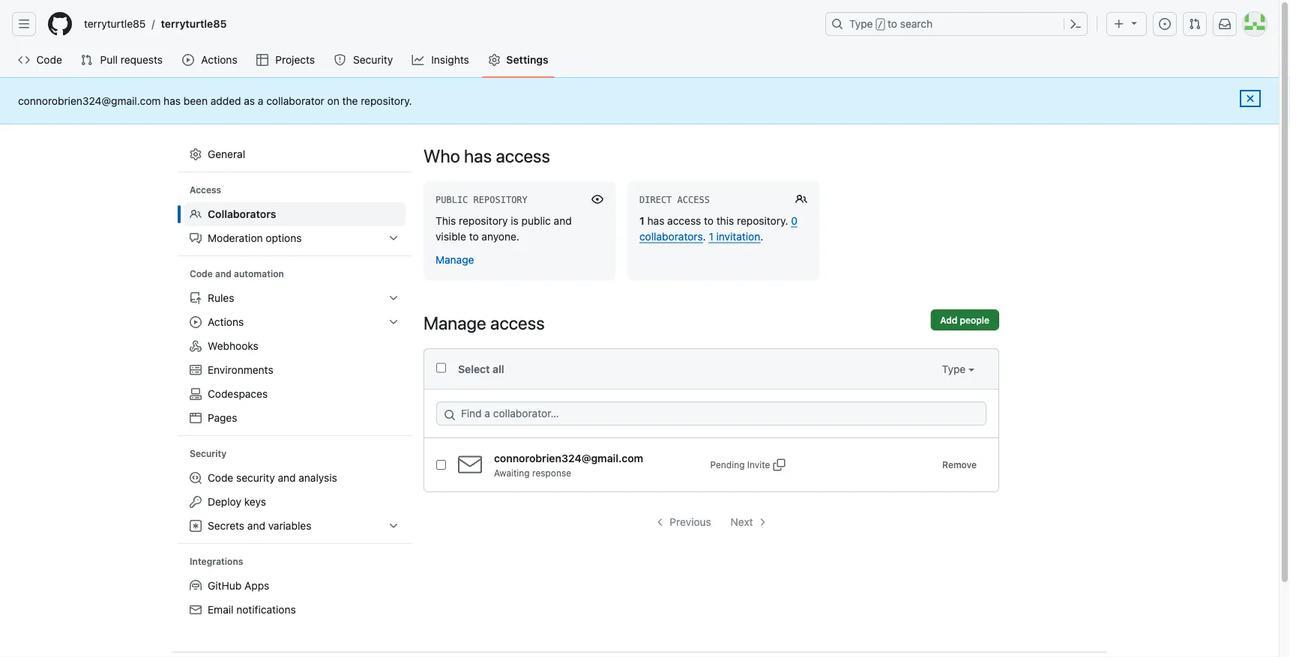 Task type: locate. For each thing, give the bounding box(es) containing it.
1 horizontal spatial connorobrien324@gmail.com
[[494, 452, 644, 465]]

key image
[[190, 497, 202, 509]]

settings link
[[483, 49, 555, 71]]

invitation
[[717, 230, 761, 243]]

repository inside this repository is public and visible to anyone.
[[459, 215, 508, 227]]

/ inside type / to search
[[878, 20, 883, 30]]

terryturtle85 link up pull
[[78, 12, 152, 36]]

connorobrien324@gmail.com up response
[[494, 452, 644, 465]]

actions
[[201, 54, 238, 66], [208, 316, 244, 329]]

the
[[342, 95, 358, 107]]

type
[[850, 18, 873, 30], [943, 363, 969, 375]]

1 vertical spatial code
[[190, 269, 213, 279]]

to left this
[[704, 215, 714, 227]]

connorobrien324@gmail.com
[[18, 95, 161, 107], [494, 452, 644, 465]]

1 vertical spatial manage
[[424, 313, 487, 334]]

manage link
[[436, 254, 474, 266]]

projects
[[276, 54, 315, 66]]

manage
[[436, 254, 474, 266], [424, 313, 487, 334]]

security
[[353, 54, 393, 66], [190, 449, 227, 459]]

terryturtle85 link up play image
[[155, 12, 233, 36]]

repository. right the the
[[361, 95, 412, 107]]

code for code security and analysis
[[208, 472, 233, 485]]

to right visible
[[469, 230, 479, 243]]

0 vertical spatial connorobrien324@gmail.com
[[18, 95, 161, 107]]

0 horizontal spatial terryturtle85 link
[[78, 12, 152, 36]]

1 horizontal spatial public
[[522, 215, 551, 227]]

1 horizontal spatial to
[[704, 215, 714, 227]]

repository for public
[[474, 195, 528, 206]]

visible
[[436, 230, 466, 243]]

repository
[[474, 195, 528, 206], [459, 215, 508, 227]]

1 vertical spatial public
[[522, 215, 551, 227]]

repository. inside alert
[[361, 95, 412, 107]]

code image
[[18, 54, 30, 66]]

has left been
[[164, 95, 181, 107]]

people image
[[190, 209, 202, 221]]

options
[[266, 232, 302, 245]]

2 vertical spatial to
[[469, 230, 479, 243]]

pending invite
[[711, 460, 771, 471]]

0 horizontal spatial to
[[469, 230, 479, 243]]

hubot image
[[190, 581, 202, 593]]

and up 'deploy keys' "link"
[[278, 472, 296, 485]]

connorobrien324@gmail.com down git pull request image
[[18, 95, 161, 107]]

list
[[78, 12, 817, 36]]

this
[[717, 215, 734, 227]]

1 vertical spatial repository.
[[737, 215, 789, 227]]

moderation
[[208, 232, 263, 245]]

add people
[[941, 315, 990, 326]]

has inside alert
[[164, 95, 181, 107]]

2 horizontal spatial has
[[648, 215, 665, 227]]

1 horizontal spatial repository.
[[737, 215, 789, 227]]

apps
[[245, 580, 269, 593]]

a
[[258, 95, 264, 107]]

code right code image
[[36, 54, 62, 66]]

access
[[496, 146, 551, 167], [678, 195, 710, 206], [668, 215, 701, 227], [491, 313, 545, 334]]

0 horizontal spatial /
[[152, 18, 155, 30]]

webhooks
[[208, 340, 259, 353]]

collaborator
[[266, 95, 325, 107]]

manage down visible
[[436, 254, 474, 266]]

and right the is
[[554, 215, 572, 227]]

terryturtle85 up pull
[[84, 18, 146, 30]]

git pull request image
[[1190, 18, 1202, 30]]

2 vertical spatial code
[[208, 472, 233, 485]]

1 horizontal spatial has
[[464, 146, 492, 167]]

type for type
[[943, 363, 969, 375]]

1 horizontal spatial .
[[761, 230, 764, 243]]

1 terryturtle85 from the left
[[84, 18, 146, 30]]

collaborators link
[[184, 203, 406, 227]]

1 horizontal spatial terryturtle85 link
[[155, 12, 233, 36]]

git pull request image
[[81, 54, 93, 66]]

has for 1
[[648, 215, 665, 227]]

0 vertical spatial repository
[[474, 195, 528, 206]]

has right who
[[464, 146, 492, 167]]

/ left search
[[878, 20, 883, 30]]

public           repository
[[436, 195, 528, 206]]

1 down 1 has access to this repository.
[[709, 230, 714, 243]]

0 collaborators link
[[640, 215, 798, 243]]

has down direct
[[648, 215, 665, 227]]

actions right play image
[[201, 54, 238, 66]]

/ for type
[[878, 20, 883, 30]]

0 vertical spatial has
[[164, 95, 181, 107]]

settings
[[507, 54, 549, 66]]

select all
[[458, 363, 504, 375]]

repository for this
[[459, 215, 508, 227]]

0 horizontal spatial public
[[436, 195, 468, 206]]

Select all checkbox
[[437, 363, 446, 373]]

2 . from the left
[[761, 230, 764, 243]]

actions button
[[184, 311, 406, 335]]

github apps link
[[184, 575, 406, 599]]

security up codescan icon
[[190, 449, 227, 459]]

1 vertical spatial connorobrien324@gmail.com
[[494, 452, 644, 465]]

0 vertical spatial security
[[353, 54, 393, 66]]

code inside security 'list'
[[208, 472, 233, 485]]

terryturtle85 up play image
[[161, 18, 227, 30]]

0 horizontal spatial type
[[850, 18, 873, 30]]

insights
[[431, 54, 469, 66]]

has for who
[[464, 146, 492, 167]]

been
[[184, 95, 208, 107]]

security right the shield icon
[[353, 54, 393, 66]]

repository. up invitation
[[737, 215, 789, 227]]

code up deploy
[[208, 472, 233, 485]]

0 horizontal spatial has
[[164, 95, 181, 107]]

0 horizontal spatial 1
[[640, 215, 645, 227]]

add
[[941, 315, 958, 326]]

connorobrien324@gmail.com for awaiting
[[494, 452, 644, 465]]

code up "rules"
[[190, 269, 213, 279]]

server image
[[190, 365, 202, 377]]

/ for terryturtle85
[[152, 18, 155, 30]]

1 vertical spatial security
[[190, 449, 227, 459]]

0 vertical spatial actions
[[201, 54, 238, 66]]

table image
[[256, 54, 268, 66]]

and up "rules"
[[215, 269, 232, 279]]

0 vertical spatial to
[[888, 18, 898, 30]]

access list
[[184, 203, 406, 251]]

.
[[703, 230, 706, 243], [761, 230, 764, 243]]

list containing terryturtle85 / terryturtle85
[[78, 12, 817, 36]]

1 vertical spatial has
[[464, 146, 492, 167]]

eye image
[[592, 194, 604, 206]]

1 vertical spatial actions
[[208, 316, 244, 329]]

code link
[[12, 49, 69, 71]]

this
[[436, 215, 456, 227]]

1 horizontal spatial 1
[[709, 230, 714, 243]]

0 vertical spatial 1
[[640, 215, 645, 227]]

manage for manage link
[[436, 254, 474, 266]]

1 down direct
[[640, 215, 645, 227]]

public right the is
[[522, 215, 551, 227]]

type / to search
[[850, 18, 933, 30]]

anyone.
[[482, 230, 520, 243]]

0 horizontal spatial connorobrien324@gmail.com
[[18, 95, 161, 107]]

type down add in the top right of the page
[[943, 363, 969, 375]]

environments link
[[184, 359, 406, 383]]

1 horizontal spatial terryturtle85
[[161, 18, 227, 30]]

1 invitation link
[[709, 230, 761, 243]]

1 horizontal spatial type
[[943, 363, 969, 375]]

/
[[152, 18, 155, 30], [878, 20, 883, 30]]

to left search
[[888, 18, 898, 30]]

public up this
[[436, 195, 468, 206]]

0 horizontal spatial repository.
[[361, 95, 412, 107]]

terryturtle85 link
[[78, 12, 152, 36], [155, 12, 233, 36]]

connorobrien324@gmail.com inside alert
[[18, 95, 161, 107]]

0 vertical spatial code
[[36, 54, 62, 66]]

2 vertical spatial has
[[648, 215, 665, 227]]

0 vertical spatial manage
[[436, 254, 474, 266]]

projects link
[[250, 49, 322, 71]]

/ inside terryturtle85 / terryturtle85
[[152, 18, 155, 30]]

add people button
[[931, 310, 1000, 331]]

/ up requests
[[152, 18, 155, 30]]

repository up the is
[[474, 195, 528, 206]]

public
[[436, 195, 468, 206], [522, 215, 551, 227]]

code for code and automation
[[190, 269, 213, 279]]

1 horizontal spatial security
[[353, 54, 393, 66]]

0 horizontal spatial terryturtle85
[[84, 18, 146, 30]]

github
[[208, 580, 242, 593]]

and
[[554, 215, 572, 227], [215, 269, 232, 279], [278, 472, 296, 485], [247, 520, 265, 533]]

has for connorobrien324@gmail.com
[[164, 95, 181, 107]]

1 vertical spatial type
[[943, 363, 969, 375]]

code
[[36, 54, 62, 66], [190, 269, 213, 279], [208, 472, 233, 485]]

connorobrien324@gmail.com awaiting response
[[494, 452, 644, 479]]

codespaces image
[[190, 389, 202, 401]]

graph image
[[412, 54, 424, 66]]

manage for manage access
[[424, 313, 487, 334]]

people image
[[796, 194, 808, 206]]

0 vertical spatial type
[[850, 18, 873, 30]]

to inside this repository is public and visible to anyone.
[[469, 230, 479, 243]]

to
[[888, 18, 898, 30], [704, 215, 714, 227], [469, 230, 479, 243]]

notifications image
[[1220, 18, 1232, 30]]

plus image
[[1114, 18, 1126, 30]]

0 vertical spatial public
[[436, 195, 468, 206]]

type inside popup button
[[943, 363, 969, 375]]

1 horizontal spatial /
[[878, 20, 883, 30]]

moderation options button
[[184, 227, 406, 251]]

actions down "rules"
[[208, 316, 244, 329]]

terryturtle85
[[84, 18, 146, 30], [161, 18, 227, 30]]

homepage image
[[48, 12, 72, 36]]

1
[[640, 215, 645, 227], [709, 230, 714, 243]]

manage up select all checkbox
[[424, 313, 487, 334]]

connorobrien324@gmail.com has been added as a collaborator  on the repository. alert
[[18, 93, 1262, 109]]

0 vertical spatial repository.
[[361, 95, 412, 107]]

2 horizontal spatial to
[[888, 18, 898, 30]]

and down keys
[[247, 520, 265, 533]]

0 horizontal spatial .
[[703, 230, 706, 243]]

secrets
[[208, 520, 245, 533]]

repository down public           repository
[[459, 215, 508, 227]]

and inside dropdown button
[[247, 520, 265, 533]]

1 vertical spatial repository
[[459, 215, 508, 227]]

type left search
[[850, 18, 873, 30]]

people
[[961, 315, 990, 326]]

rules button
[[184, 287, 406, 311]]



Task type: vqa. For each thing, say whether or not it's contained in the screenshot.
"Code Security And Analysis"
yes



Task type: describe. For each thing, give the bounding box(es) containing it.
dismiss this message image
[[1245, 93, 1257, 105]]

automation
[[234, 269, 284, 279]]

access up public           repository
[[496, 146, 551, 167]]

webhooks link
[[184, 335, 406, 359]]

direct
[[640, 195, 672, 206]]

pages
[[208, 412, 237, 425]]

code and automation
[[190, 269, 284, 279]]

2 terryturtle85 from the left
[[161, 18, 227, 30]]

2 terryturtle85 link from the left
[[155, 12, 233, 36]]

code and automation list
[[184, 287, 406, 431]]

access up 1 has access to this repository.
[[678, 195, 710, 206]]

webhook image
[[190, 341, 202, 353]]

gear image
[[489, 54, 501, 66]]

issue opened image
[[1160, 18, 1172, 30]]

1 . from the left
[[703, 230, 706, 243]]

command palette image
[[1070, 18, 1082, 30]]

moderation options
[[208, 232, 302, 245]]

public inside this repository is public and visible to anyone.
[[522, 215, 551, 227]]

this repository is public and visible to anyone.
[[436, 215, 572, 243]]

shield image
[[334, 54, 346, 66]]

actions link
[[176, 49, 244, 71]]

secrets and variables
[[208, 520, 312, 533]]

integrations list
[[184, 575, 406, 623]]

remove button
[[933, 455, 987, 476]]

codescan image
[[190, 473, 202, 485]]

Find a collaborator… search field
[[437, 402, 987, 426]]

analysis
[[299, 472, 337, 485]]

deploy keys link
[[184, 491, 406, 515]]

invite
[[748, 460, 771, 471]]

manage access
[[424, 313, 545, 334]]

next
[[731, 516, 754, 529]]

insights link
[[406, 49, 477, 71]]

connorobrien324@gmail.com has been added as a collaborator  on the repository.
[[18, 95, 412, 107]]

email notifications
[[208, 604, 296, 617]]

. 1 invitation .
[[703, 230, 764, 243]]

code security and analysis link
[[184, 467, 406, 491]]

added
[[211, 95, 241, 107]]

pull requests
[[100, 54, 163, 66]]

deploy
[[208, 496, 241, 509]]

is
[[511, 215, 519, 227]]

github apps
[[208, 580, 269, 593]]

codespaces link
[[184, 383, 406, 407]]

collaborators
[[640, 230, 703, 243]]

0 collaborators
[[640, 215, 798, 243]]

as
[[244, 95, 255, 107]]

browser image
[[190, 413, 202, 425]]

search image
[[444, 410, 456, 422]]

actions inside 'dropdown button'
[[208, 316, 244, 329]]

copy invite link image
[[774, 459, 786, 471]]

pull
[[100, 54, 118, 66]]

all
[[493, 363, 504, 375]]

requests
[[121, 54, 163, 66]]

email notifications link
[[184, 599, 406, 623]]

access up collaborators
[[668, 215, 701, 227]]

deploy keys
[[208, 496, 266, 509]]

next page element
[[723, 511, 777, 535]]

rules
[[208, 292, 234, 305]]

environments
[[208, 364, 274, 377]]

terryturtle85 / terryturtle85
[[84, 18, 227, 30]]

access up all
[[491, 313, 545, 334]]

mail image
[[190, 605, 202, 617]]

awaiting
[[494, 468, 530, 479]]

general
[[208, 148, 245, 161]]

search
[[901, 18, 933, 30]]

security list
[[184, 467, 406, 539]]

who
[[424, 146, 460, 167]]

remove
[[943, 460, 977, 471]]

pages link
[[184, 407, 406, 431]]

connorobrien324@gmail.com for has
[[18, 95, 161, 107]]

1 vertical spatial 1
[[709, 230, 714, 243]]

previous
[[670, 516, 712, 529]]

response
[[533, 468, 572, 479]]

security link
[[328, 49, 400, 71]]

direct access
[[640, 195, 710, 206]]

security
[[236, 472, 275, 485]]

invitation connorobrien324@gmail.com checkbox
[[437, 461, 446, 470]]

access
[[190, 185, 221, 195]]

who has access
[[424, 146, 551, 167]]

keys
[[244, 496, 266, 509]]

code security and analysis
[[208, 472, 337, 485]]

pull requests link
[[75, 49, 170, 71]]

0
[[792, 215, 798, 227]]

1 terryturtle85 link from the left
[[78, 12, 152, 36]]

variables
[[268, 520, 312, 533]]

pending
[[711, 460, 745, 471]]

select
[[458, 363, 490, 375]]

1 has access to this repository.
[[640, 215, 792, 227]]

1 vertical spatial to
[[704, 215, 714, 227]]

secrets and variables button
[[184, 515, 406, 539]]

type button
[[943, 362, 975, 377]]

notifications
[[236, 604, 296, 617]]

code for code
[[36, 54, 62, 66]]

play image
[[182, 54, 194, 66]]

type for type / to search
[[850, 18, 873, 30]]

gear image
[[190, 149, 202, 161]]

triangle down image
[[1129, 17, 1141, 29]]

general link
[[184, 143, 406, 167]]

integrations
[[190, 557, 243, 567]]

0 horizontal spatial security
[[190, 449, 227, 459]]

and inside this repository is public and visible to anyone.
[[554, 215, 572, 227]]

collaborators
[[208, 208, 276, 221]]

previous page element
[[647, 511, 720, 535]]

email
[[208, 604, 234, 617]]

on
[[327, 95, 340, 107]]



